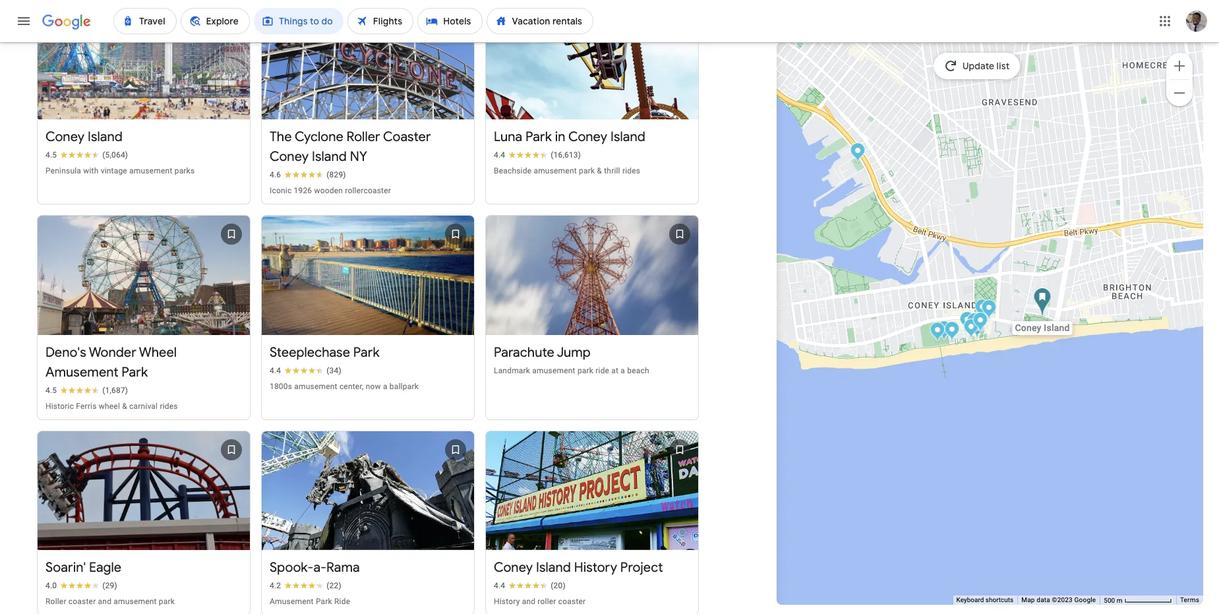 Task type: describe. For each thing, give the bounding box(es) containing it.
2 coaster from the left
[[559, 597, 586, 606]]

with
[[83, 166, 99, 176]]

2 and from the left
[[522, 597, 536, 606]]

map region
[[618, 0, 1220, 614]]

island up (5,064)
[[88, 129, 123, 145]]

map
[[1022, 596, 1035, 604]]

4.6 out of 5 stars from 829 reviews image
[[270, 170, 346, 180]]

amusement down (16,613)
[[534, 166, 577, 176]]

save soarin' eagle to collection image
[[216, 434, 247, 466]]

landmark
[[494, 366, 530, 375]]

spook-a-rama
[[270, 559, 360, 576]]

luna park in coney island image
[[975, 298, 990, 320]]

beachside
[[494, 166, 532, 176]]

save parachute jump to collection image
[[664, 219, 696, 250]]

in
[[555, 129, 566, 145]]

jump
[[557, 344, 591, 361]]

1 and from the left
[[98, 597, 112, 606]]

500 m
[[1104, 597, 1125, 604]]

now
[[366, 382, 381, 391]]

roller coaster and amusement park
[[46, 597, 175, 606]]

keyboard shortcuts
[[957, 596, 1014, 604]]

amusement for jump
[[533, 366, 576, 375]]

amusement down 4.4 out of 5 stars from 34 reviews 'image'
[[294, 382, 338, 391]]

list
[[997, 60, 1010, 72]]

a inside parachute jump landmark amusement park ride at a beach
[[621, 366, 625, 375]]

ny
[[350, 149, 367, 165]]

ride
[[334, 597, 350, 606]]

island up thrill
[[611, 129, 646, 145]]

parachute jump landmark amusement park ride at a beach
[[494, 344, 650, 375]]

4.4 out of 5 stars from 20 reviews image
[[494, 581, 566, 591]]

ballpark
[[390, 382, 419, 391]]

wooden
[[314, 186, 343, 196]]

deno's
[[46, 344, 86, 361]]

park for coaster
[[159, 597, 175, 606]]

©2023
[[1052, 596, 1073, 604]]

(22)
[[327, 581, 342, 591]]

4.4 out of 5 stars from 16,613 reviews image
[[494, 150, 581, 161]]

(5,064)
[[102, 151, 128, 160]]

4.4 out of 5 stars from 34 reviews image
[[270, 365, 342, 376]]

1800s amusement center, now a ballpark
[[270, 382, 419, 391]]

google
[[1075, 596, 1097, 604]]

save steeplechase park to collection image
[[440, 219, 472, 250]]

500 m button
[[1100, 596, 1177, 605]]

save spook-a-rama to collection image
[[440, 434, 472, 466]]

the
[[270, 129, 292, 145]]

map data ©2023 google
[[1022, 596, 1097, 604]]

park for luna
[[526, 129, 552, 145]]

spook a rama image
[[972, 312, 987, 333]]

500
[[1104, 597, 1116, 604]]

parks
[[175, 166, 195, 176]]

cyclone
[[295, 129, 344, 145]]

soarin'
[[46, 559, 86, 576]]

the cyclone roller coaster coney island ny
[[270, 129, 431, 165]]

iconic
[[270, 186, 292, 196]]

island up (20)
[[536, 559, 571, 576]]

4.5 for deno's wonder wheel amusement park
[[46, 386, 57, 395]]

rama
[[327, 559, 360, 576]]

parachute
[[494, 344, 555, 361]]

roller
[[538, 597, 556, 606]]

terms link
[[1181, 596, 1200, 604]]

(16,613)
[[551, 151, 581, 160]]

terms
[[1181, 596, 1200, 604]]

history and roller coaster
[[494, 597, 586, 606]]

luna
[[494, 129, 523, 145]]

(34)
[[327, 366, 342, 375]]

soarin' eagle
[[46, 559, 121, 576]]

amusement for coaster
[[114, 597, 157, 606]]

coney up 4.4 out of 5 stars from 20 reviews image
[[494, 559, 533, 576]]

1 vertical spatial amusement
[[270, 597, 314, 606]]



Task type: vqa. For each thing, say whether or not it's contained in the screenshot.
used
no



Task type: locate. For each thing, give the bounding box(es) containing it.
roller up ny
[[347, 129, 380, 145]]

& right wheel
[[122, 402, 127, 411]]

0 vertical spatial 4.4
[[494, 151, 505, 160]]

deno's wonder wheel amusement park
[[46, 344, 177, 380]]

park up 4.4 out of 5 stars from 16,613 reviews image
[[526, 129, 552, 145]]

history down 4.4 out of 5 stars from 20 reviews image
[[494, 597, 520, 606]]

rollercoaster
[[345, 186, 391, 196]]

roller inside the cyclone roller coaster coney island ny
[[347, 129, 380, 145]]

park up the (1,687)
[[122, 364, 148, 380]]

island
[[88, 129, 123, 145], [611, 129, 646, 145], [312, 149, 347, 165], [536, 559, 571, 576]]

1 vertical spatial park
[[578, 366, 594, 375]]

eagle
[[89, 559, 121, 576]]

a-
[[314, 559, 327, 576]]

0 vertical spatial roller
[[347, 129, 380, 145]]

peninsula with vintage amusement parks
[[46, 166, 195, 176]]

beachside amusement park & thrill rides
[[494, 166, 641, 176]]

coney inside the cyclone roller coaster coney island ny
[[270, 149, 309, 165]]

vintage
[[101, 166, 127, 176]]

0 vertical spatial a
[[621, 366, 625, 375]]

steeplechase park
[[270, 344, 380, 361]]

rides right thrill
[[623, 166, 641, 176]]

0 horizontal spatial amusement
[[46, 364, 118, 380]]

0 vertical spatial history
[[574, 559, 617, 576]]

update list button
[[934, 53, 1021, 79]]

4.4 for coney island history project
[[494, 581, 505, 591]]

1 vertical spatial a
[[383, 382, 388, 391]]

4 out of 5 stars from 29 reviews image
[[46, 581, 117, 591]]

amusement
[[46, 364, 118, 380], [270, 597, 314, 606]]

park left ride at left bottom
[[316, 597, 332, 606]]

beach
[[627, 366, 650, 375]]

1 horizontal spatial amusement
[[270, 597, 314, 606]]

amusement left parks
[[129, 166, 173, 176]]

(1,687)
[[102, 386, 128, 395]]

historic ferris wheel & carnival rides
[[46, 402, 178, 411]]

soarin' eagle image
[[960, 311, 975, 333]]

0 horizontal spatial roller
[[46, 597, 66, 606]]

scream zone at luna park in coney island image
[[964, 318, 979, 340]]

parachute jump image
[[930, 322, 945, 343]]

4.0
[[46, 581, 57, 591]]

zoom out map image
[[1172, 85, 1188, 101]]

& for coney
[[597, 166, 602, 176]]

rides for deno's wonder wheel amusement park
[[160, 402, 178, 411]]

coaster
[[383, 129, 431, 145]]

1 horizontal spatial and
[[522, 597, 536, 606]]

2 4.5 from the top
[[46, 386, 57, 395]]

update list
[[963, 60, 1010, 72]]

0 horizontal spatial rides
[[160, 402, 178, 411]]

circus coaster luna park image
[[973, 312, 988, 333]]

(20)
[[551, 581, 566, 591]]

1 horizontal spatial &
[[597, 166, 602, 176]]

&
[[597, 166, 602, 176], [122, 402, 127, 411]]

0 vertical spatial 4.5
[[46, 151, 57, 160]]

4.5 out of 5 stars from 5,064 reviews image
[[46, 150, 128, 161]]

coney
[[46, 129, 85, 145], [569, 129, 608, 145], [270, 149, 309, 165], [494, 559, 533, 576]]

(29)
[[102, 581, 117, 591]]

coney island history project image
[[967, 312, 982, 334]]

coney island image
[[1034, 287, 1051, 317]]

roller down the 4.0
[[46, 597, 66, 606]]

amusement down '(29)'
[[114, 597, 157, 606]]

4.5 for coney island
[[46, 151, 57, 160]]

1 horizontal spatial coaster
[[559, 597, 586, 606]]

0 horizontal spatial coaster
[[68, 597, 96, 606]]

0 vertical spatial park
[[579, 166, 595, 176]]

amusement inside parachute jump landmark amusement park ride at a beach
[[533, 366, 576, 375]]

2 vertical spatial park
[[159, 597, 175, 606]]

roller
[[347, 129, 380, 145], [46, 597, 66, 606]]

amusement park ride
[[270, 597, 350, 606]]

0 vertical spatial amusement
[[46, 364, 118, 380]]

(829)
[[327, 170, 346, 180]]

amusement inside the deno's wonder wheel amusement park
[[46, 364, 118, 380]]

coney island
[[46, 129, 123, 145]]

data
[[1037, 596, 1051, 604]]

1800s
[[270, 382, 292, 391]]

steeplechase
[[270, 344, 350, 361]]

1 vertical spatial 4.4
[[270, 366, 281, 375]]

iconic 1926 wooden rollercoaster
[[270, 186, 391, 196]]

and down 4.4 out of 5 stars from 20 reviews image
[[522, 597, 536, 606]]

wheel
[[99, 402, 120, 411]]

1 horizontal spatial a
[[621, 366, 625, 375]]

0 horizontal spatial and
[[98, 597, 112, 606]]

update
[[963, 60, 995, 72]]

save deno's wonder wheel amusement park to collection image
[[216, 219, 247, 250]]

a
[[621, 366, 625, 375], [383, 382, 388, 391]]

rides
[[623, 166, 641, 176], [160, 402, 178, 411]]

4.4 up history and roller coaster
[[494, 581, 505, 591]]

coney up "4.5 out of 5 stars from 5,064 reviews" image
[[46, 129, 85, 145]]

coney down the
[[270, 149, 309, 165]]

thrill
[[604, 166, 621, 176]]

save coney island history project to collection image
[[664, 434, 696, 466]]

0 vertical spatial &
[[597, 166, 602, 176]]

1 coaster from the left
[[68, 597, 96, 606]]

and down '(29)'
[[98, 597, 112, 606]]

1 horizontal spatial rides
[[623, 166, 641, 176]]

main menu image
[[16, 13, 32, 29]]

& left thrill
[[597, 166, 602, 176]]

4.2 out of 5 stars from 22 reviews image
[[270, 581, 342, 591]]

& for amusement
[[122, 402, 127, 411]]

peninsula
[[46, 166, 81, 176]]

ride
[[596, 366, 610, 375]]

history left project
[[574, 559, 617, 576]]

4.5 out of 5 stars from 1,687 reviews image
[[46, 385, 128, 396]]

rides right the carnival
[[160, 402, 178, 411]]

shortcuts
[[986, 596, 1014, 604]]

4.4 inside 4.4 out of 5 stars from 16,613 reviews image
[[494, 151, 505, 160]]

park for jump
[[578, 366, 594, 375]]

0 vertical spatial rides
[[623, 166, 641, 176]]

park up now
[[353, 344, 380, 361]]

4.5 up peninsula
[[46, 151, 57, 160]]

amusement for with
[[129, 166, 173, 176]]

coaster down the 4 out of 5 stars from 29 reviews image
[[68, 597, 96, 606]]

4.5 up historic
[[46, 386, 57, 395]]

luna park in coney island
[[494, 129, 646, 145]]

4.2
[[270, 581, 281, 591]]

history
[[574, 559, 617, 576], [494, 597, 520, 606]]

amusement down the 4.2 out of 5 stars from 22 reviews image
[[270, 597, 314, 606]]

coney island history project
[[494, 559, 663, 576]]

park
[[526, 129, 552, 145], [353, 344, 380, 361], [122, 364, 148, 380], [316, 597, 332, 606]]

keyboard
[[957, 596, 984, 604]]

coney right in
[[569, 129, 608, 145]]

coaster down (20)
[[559, 597, 586, 606]]

4.4 inside 4.4 out of 5 stars from 34 reviews 'image'
[[270, 366, 281, 375]]

park inside parachute jump landmark amusement park ride at a beach
[[578, 366, 594, 375]]

zoom in map image
[[1172, 58, 1188, 74]]

amusement up 4.5 out of 5 stars from 1,687 reviews 'image'
[[46, 364, 118, 380]]

wonder
[[89, 344, 136, 361]]

steeplechase park image
[[937, 320, 952, 342]]

wheel
[[139, 344, 177, 361]]

ferris
[[76, 402, 97, 411]]

at
[[612, 366, 619, 375]]

0 horizontal spatial history
[[494, 597, 520, 606]]

4.4 down luna
[[494, 151, 505, 160]]

center,
[[340, 382, 364, 391]]

rides for luna park in coney island
[[623, 166, 641, 176]]

1 horizontal spatial roller
[[347, 129, 380, 145]]

amusement down jump
[[533, 366, 576, 375]]

park inside the deno's wonder wheel amusement park
[[122, 364, 148, 380]]

m
[[1117, 597, 1123, 604]]

park for steeplechase
[[353, 344, 380, 361]]

deno's wonder wheel amusement park image
[[970, 318, 985, 339]]

project
[[621, 559, 663, 576]]

spook-
[[270, 559, 314, 576]]

0 horizontal spatial &
[[122, 402, 127, 411]]

amusement
[[129, 166, 173, 176], [534, 166, 577, 176], [533, 366, 576, 375], [294, 382, 338, 391], [114, 597, 157, 606]]

1 vertical spatial 4.5
[[46, 386, 57, 395]]

park for amusement
[[316, 597, 332, 606]]

1926
[[294, 186, 312, 196]]

the cyclone roller coaster coney island ny image
[[982, 299, 997, 321]]

4.5
[[46, 151, 57, 160], [46, 386, 57, 395]]

4.4 up 1800s
[[270, 366, 281, 375]]

keyboard shortcuts button
[[957, 596, 1014, 605]]

0 horizontal spatial a
[[383, 382, 388, 391]]

1 vertical spatial history
[[494, 597, 520, 606]]

tony's express image
[[945, 321, 960, 343]]

4.4
[[494, 151, 505, 160], [270, 366, 281, 375], [494, 581, 505, 591]]

1 vertical spatial roller
[[46, 597, 66, 606]]

island inside the cyclone roller coaster coney island ny
[[312, 149, 347, 165]]

a right at
[[621, 366, 625, 375]]

4.4 inside 4.4 out of 5 stars from 20 reviews image
[[494, 581, 505, 591]]

1 4.5 from the top
[[46, 151, 57, 160]]

4.4 for luna park in coney island
[[494, 151, 505, 160]]

2 vertical spatial 4.4
[[494, 581, 505, 591]]

4.5 inside image
[[46, 151, 57, 160]]

historic
[[46, 402, 74, 411]]

adventurers amusement park image
[[850, 142, 865, 164]]

4.4 for steeplechase park
[[270, 366, 281, 375]]

island up (829)
[[312, 149, 347, 165]]

a right now
[[383, 382, 388, 391]]

and
[[98, 597, 112, 606], [522, 597, 536, 606]]

4.5 inside 'image'
[[46, 386, 57, 395]]

1 vertical spatial &
[[122, 402, 127, 411]]

park
[[579, 166, 595, 176], [578, 366, 594, 375], [159, 597, 175, 606]]

coaster
[[68, 597, 96, 606], [559, 597, 586, 606]]

1 horizontal spatial history
[[574, 559, 617, 576]]

4.6
[[270, 170, 281, 180]]

carnival
[[129, 402, 158, 411]]

1 vertical spatial rides
[[160, 402, 178, 411]]



